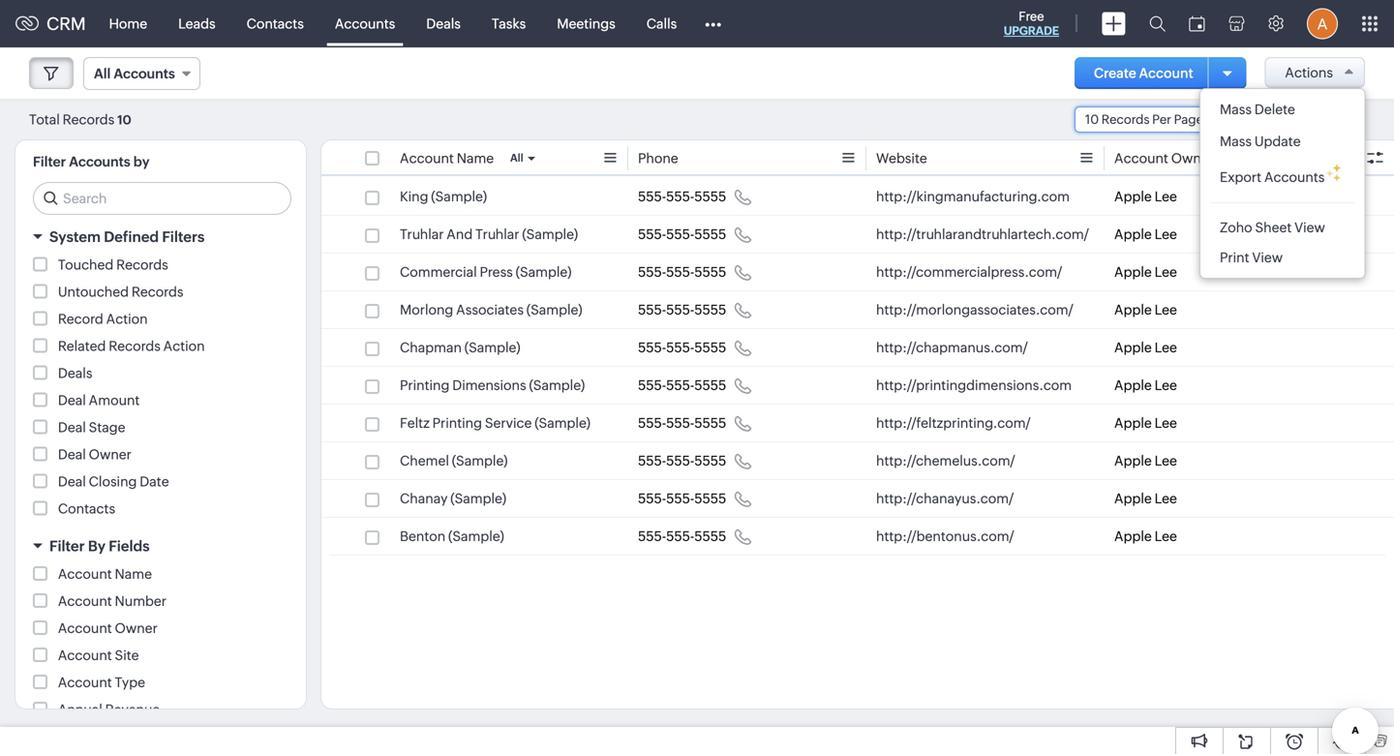 Task type: locate. For each thing, give the bounding box(es) containing it.
mass
[[1220, 102, 1252, 117], [1220, 134, 1252, 149]]

home
[[109, 16, 147, 31]]

mass inside "link"
[[1220, 102, 1252, 117]]

all accounts
[[94, 66, 175, 81]]

mass for mass update
[[1220, 134, 1252, 149]]

lee for http://chanayus.com/
[[1155, 491, 1177, 506]]

555-555-5555 for feltz printing service (sample)
[[638, 415, 726, 431]]

feltz
[[400, 415, 430, 431]]

0 vertical spatial contacts
[[247, 16, 304, 31]]

1 vertical spatial name
[[115, 566, 152, 582]]

10 apple lee from the top
[[1114, 529, 1177, 544]]

apple for http://feltzprinting.com/
[[1114, 415, 1152, 431]]

morlong associates (sample) link
[[400, 300, 582, 320]]

9 lee from the top
[[1155, 491, 1177, 506]]

account site
[[58, 648, 139, 663]]

8 apple lee from the top
[[1114, 453, 1177, 469]]

3 apple lee from the top
[[1114, 264, 1177, 280]]

0 horizontal spatial account owner
[[58, 621, 158, 636]]

accounts down mass update link
[[1264, 169, 1325, 185]]

1 mass from the top
[[1220, 102, 1252, 117]]

10 inside total records 10
[[117, 113, 131, 127]]

chemel (sample)
[[400, 453, 508, 469]]

update
[[1255, 134, 1301, 149]]

1 vertical spatial mass
[[1220, 134, 1252, 149]]

commercial press (sample) link
[[400, 262, 572, 282]]

0 horizontal spatial truhlar
[[400, 227, 444, 242]]

all up truhlar and truhlar (sample) link
[[510, 152, 523, 164]]

deals left tasks link on the left top
[[426, 16, 461, 31]]

deal amount
[[58, 393, 140, 408]]

account up per
[[1139, 65, 1194, 81]]

2 apple lee from the top
[[1114, 227, 1177, 242]]

filter left by
[[49, 538, 85, 555]]

(sample) right press on the top of page
[[516, 264, 572, 280]]

actions
[[1285, 65, 1333, 80]]

apple for http://truhlarandtruhlartech.com/
[[1114, 227, 1152, 242]]

deal down the deal stage
[[58, 447, 86, 462]]

truhlar left and
[[400, 227, 444, 242]]

apple for http://bentonus.com/
[[1114, 529, 1152, 544]]

account owner down "account number"
[[58, 621, 158, 636]]

555-555-5555 for chapman (sample)
[[638, 340, 726, 355]]

owner down page
[[1171, 151, 1214, 166]]

1 deal from the top
[[58, 393, 86, 408]]

http://morlongassociates.com/
[[876, 302, 1074, 318]]

7 lee from the top
[[1155, 415, 1177, 431]]

annual revenue
[[58, 702, 160, 717]]

Search text field
[[34, 183, 290, 214]]

0 horizontal spatial view
[[1252, 250, 1283, 265]]

records up filter accounts by
[[63, 112, 114, 127]]

deal
[[58, 393, 86, 408], [58, 420, 86, 435], [58, 447, 86, 462], [58, 474, 86, 489]]

1 vertical spatial action
[[163, 338, 205, 354]]

chapman (sample) link
[[400, 338, 520, 357]]

apple for http://chapmanus.com/
[[1114, 340, 1152, 355]]

1 vertical spatial all
[[510, 152, 523, 164]]

0 horizontal spatial all
[[94, 66, 111, 81]]

owner up closing
[[89, 447, 132, 462]]

6 apple from the top
[[1114, 378, 1152, 393]]

records inside field
[[1102, 112, 1150, 127]]

printing dimensions (sample)
[[400, 378, 585, 393]]

0 vertical spatial mass
[[1220, 102, 1252, 117]]

all up total records 10
[[94, 66, 111, 81]]

commercial press (sample)
[[400, 264, 572, 280]]

records
[[63, 112, 114, 127], [1102, 112, 1150, 127], [116, 257, 168, 273], [132, 284, 183, 300], [109, 338, 161, 354]]

10 right the '-'
[[1274, 112, 1289, 127]]

1 apple lee from the top
[[1114, 189, 1177, 204]]

6 5555 from the top
[[694, 378, 726, 393]]

filter inside dropdown button
[[49, 538, 85, 555]]

10 down create
[[1085, 112, 1099, 127]]

(sample) right the associates
[[527, 302, 582, 318]]

1 vertical spatial filter
[[49, 538, 85, 555]]

contacts down closing
[[58, 501, 115, 517]]

6 apple lee from the top
[[1114, 378, 1177, 393]]

deal down deal owner
[[58, 474, 86, 489]]

apple lee for http://chapmanus.com/
[[1114, 340, 1177, 355]]

2 lee from the top
[[1155, 227, 1177, 242]]

1 horizontal spatial truhlar
[[475, 227, 519, 242]]

8 lee from the top
[[1155, 453, 1177, 469]]

5 lee from the top
[[1155, 340, 1177, 355]]

account owner down per
[[1114, 151, 1214, 166]]

apple for http://chemelus.com/
[[1114, 453, 1152, 469]]

contacts right leads
[[247, 16, 304, 31]]

1 vertical spatial account name
[[58, 566, 152, 582]]

555-555-5555 for chemel (sample)
[[638, 453, 726, 469]]

deals down related
[[58, 366, 92, 381]]

calendar image
[[1189, 16, 1205, 31]]

accounts left deals link
[[335, 16, 395, 31]]

0 vertical spatial all
[[94, 66, 111, 81]]

0 vertical spatial deals
[[426, 16, 461, 31]]

number
[[115, 594, 167, 609]]

2 deal from the top
[[58, 420, 86, 435]]

press
[[480, 264, 513, 280]]

All Accounts field
[[83, 57, 200, 90]]

http://kingmanufacturing.com
[[876, 189, 1070, 204]]

stage
[[89, 420, 125, 435]]

search element
[[1138, 0, 1177, 47]]

http://chemelus.com/
[[876, 453, 1015, 469]]

contacts
[[247, 16, 304, 31], [58, 501, 115, 517]]

2 vertical spatial owner
[[115, 621, 158, 636]]

8 apple from the top
[[1114, 453, 1152, 469]]

sheet
[[1255, 220, 1292, 235]]

5555
[[694, 189, 726, 204], [694, 227, 726, 242], [694, 264, 726, 280], [694, 302, 726, 318], [694, 340, 726, 355], [694, 378, 726, 393], [694, 415, 726, 431], [694, 453, 726, 469], [694, 491, 726, 506], [694, 529, 726, 544]]

account down by
[[58, 566, 112, 582]]

3 lee from the top
[[1155, 264, 1177, 280]]

3 555-555-5555 from the top
[[638, 264, 726, 280]]

7 apple from the top
[[1114, 415, 1152, 431]]

10 down all accounts
[[117, 113, 131, 127]]

2 555-555-5555 from the top
[[638, 227, 726, 242]]

accounts for all accounts
[[114, 66, 175, 81]]

2 horizontal spatial 10
[[1274, 112, 1289, 127]]

accounts for export accounts
[[1264, 169, 1325, 185]]

5 555-555-5555 from the top
[[638, 340, 726, 355]]

account owner
[[1114, 151, 1214, 166], [58, 621, 158, 636]]

5555 for http://printingdimensions.com
[[694, 378, 726, 393]]

king (sample)
[[400, 189, 487, 204]]

deal for deal amount
[[58, 393, 86, 408]]

records left per
[[1102, 112, 1150, 127]]

3 deal from the top
[[58, 447, 86, 462]]

morlong associates (sample)
[[400, 302, 582, 318]]

0 horizontal spatial name
[[115, 566, 152, 582]]

1 vertical spatial account owner
[[58, 621, 158, 636]]

accounts left by
[[69, 154, 130, 169]]

http://chapmanus.com/ link
[[876, 338, 1028, 357]]

account up the annual
[[58, 675, 112, 690]]

all for all
[[510, 152, 523, 164]]

1 vertical spatial contacts
[[58, 501, 115, 517]]

apple lee for http://commercialpress.com/
[[1114, 264, 1177, 280]]

row group
[[321, 178, 1394, 556]]

action
[[106, 311, 148, 327], [163, 338, 205, 354]]

10 5555 from the top
[[694, 529, 726, 544]]

1 5555 from the top
[[694, 189, 726, 204]]

mass up export
[[1220, 134, 1252, 149]]

truhlar and truhlar (sample)
[[400, 227, 578, 242]]

deal up the deal stage
[[58, 393, 86, 408]]

4 5555 from the top
[[694, 302, 726, 318]]

5 apple from the top
[[1114, 340, 1152, 355]]

system defined filters button
[[15, 220, 306, 254]]

mass left the 1
[[1220, 102, 1252, 117]]

7 apple lee from the top
[[1114, 415, 1177, 431]]

(sample) down feltz printing service (sample)
[[452, 453, 508, 469]]

accounts for filter accounts by
[[69, 154, 130, 169]]

account down 10 records per page
[[1114, 151, 1169, 166]]

action down untouched records
[[163, 338, 205, 354]]

0 vertical spatial account name
[[400, 151, 494, 166]]

name up number
[[115, 566, 152, 582]]

service
[[485, 415, 532, 431]]

records down touched records
[[132, 284, 183, 300]]

1 horizontal spatial 10
[[1085, 112, 1099, 127]]

deals inside deals link
[[426, 16, 461, 31]]

http://bentonus.com/ link
[[876, 527, 1014, 546]]

all inside field
[[94, 66, 111, 81]]

(sample) down chanay (sample)
[[448, 529, 504, 544]]

filter accounts by
[[33, 154, 150, 169]]

3 apple from the top
[[1114, 264, 1152, 280]]

date
[[140, 474, 169, 489]]

10 555-555-5555 from the top
[[638, 529, 726, 544]]

1 horizontal spatial all
[[510, 152, 523, 164]]

crm
[[46, 14, 86, 34]]

action up related records action
[[106, 311, 148, 327]]

6 lee from the top
[[1155, 378, 1177, 393]]

truhlar up press on the top of page
[[475, 227, 519, 242]]

filter down total
[[33, 154, 66, 169]]

record action
[[58, 311, 148, 327]]

printing down chapman
[[400, 378, 450, 393]]

555-555-5555 for morlong associates (sample)
[[638, 302, 726, 318]]

3 5555 from the top
[[694, 264, 726, 280]]

9 5555 from the top
[[694, 491, 726, 506]]

lee
[[1155, 189, 1177, 204], [1155, 227, 1177, 242], [1155, 264, 1177, 280], [1155, 302, 1177, 318], [1155, 340, 1177, 355], [1155, 378, 1177, 393], [1155, 415, 1177, 431], [1155, 453, 1177, 469], [1155, 491, 1177, 506], [1155, 529, 1177, 544]]

4 apple from the top
[[1114, 302, 1152, 318]]

records for total
[[63, 112, 114, 127]]

account name up king (sample)
[[400, 151, 494, 166]]

http://chanayus.com/
[[876, 491, 1014, 506]]

accounts down home link at left top
[[114, 66, 175, 81]]

10
[[1274, 112, 1289, 127], [1085, 112, 1099, 127], [117, 113, 131, 127]]

account
[[1139, 65, 1194, 81], [400, 151, 454, 166], [1114, 151, 1169, 166], [58, 566, 112, 582], [58, 594, 112, 609], [58, 621, 112, 636], [58, 648, 112, 663], [58, 675, 112, 690]]

0 vertical spatial filter
[[33, 154, 66, 169]]

apple for http://kingmanufacturing.com
[[1114, 189, 1152, 204]]

7 555-555-5555 from the top
[[638, 415, 726, 431]]

0 horizontal spatial contacts
[[58, 501, 115, 517]]

(sample) right service
[[535, 415, 591, 431]]

chapman (sample)
[[400, 340, 520, 355]]

8 5555 from the top
[[694, 453, 726, 469]]

name up king (sample)
[[457, 151, 494, 166]]

http://truhlarandtruhlartech.com/ link
[[876, 225, 1089, 244]]

http://morlongassociates.com/ link
[[876, 300, 1074, 320]]

print
[[1220, 250, 1250, 265]]

7 5555 from the top
[[694, 415, 726, 431]]

filter for filter by fields
[[49, 538, 85, 555]]

apple for http://commercialpress.com/
[[1114, 264, 1152, 280]]

2 truhlar from the left
[[475, 227, 519, 242]]

printing up chemel (sample) link
[[432, 415, 482, 431]]

555-555-5555 for benton (sample)
[[638, 529, 726, 544]]

2 5555 from the top
[[694, 227, 726, 242]]

1 vertical spatial deals
[[58, 366, 92, 381]]

records down record action
[[109, 338, 161, 354]]

4 deal from the top
[[58, 474, 86, 489]]

apple lee for http://kingmanufacturing.com
[[1114, 189, 1177, 204]]

phone
[[638, 151, 678, 166]]

create menu image
[[1102, 12, 1126, 35]]

crm link
[[15, 14, 86, 34]]

deal for deal closing date
[[58, 474, 86, 489]]

4 apple lee from the top
[[1114, 302, 1177, 318]]

lee for http://truhlarandtruhlartech.com/
[[1155, 227, 1177, 242]]

5555 for http://bentonus.com/
[[694, 529, 726, 544]]

upgrade
[[1004, 24, 1059, 37]]

1 horizontal spatial account name
[[400, 151, 494, 166]]

0 vertical spatial name
[[457, 151, 494, 166]]

(sample) down chemel (sample)
[[450, 491, 506, 506]]

555-555-5555 for chanay (sample)
[[638, 491, 726, 506]]

account name up "account number"
[[58, 566, 152, 582]]

account up the account site at the left bottom of the page
[[58, 621, 112, 636]]

delete
[[1255, 102, 1295, 117]]

owner down number
[[115, 621, 158, 636]]

account name
[[400, 151, 494, 166], [58, 566, 152, 582]]

view right sheet at the right
[[1295, 220, 1325, 235]]

10 apple from the top
[[1114, 529, 1152, 544]]

records down defined
[[116, 257, 168, 273]]

1 horizontal spatial account owner
[[1114, 151, 1214, 166]]

filters
[[162, 229, 205, 245]]

view down zoho sheet view
[[1252, 250, 1283, 265]]

0 horizontal spatial account name
[[58, 566, 152, 582]]

9 apple from the top
[[1114, 491, 1152, 506]]

10 for 1 - 10
[[1274, 112, 1289, 127]]

accounts inside all accounts field
[[114, 66, 175, 81]]

apple for http://morlongassociates.com/
[[1114, 302, 1152, 318]]

9 555-555-5555 from the top
[[638, 491, 726, 506]]

5 apple lee from the top
[[1114, 340, 1177, 355]]

0 vertical spatial action
[[106, 311, 148, 327]]

search image
[[1149, 15, 1166, 32]]

10 lee from the top
[[1155, 529, 1177, 544]]

2 mass from the top
[[1220, 134, 1252, 149]]

555-555-5555
[[638, 189, 726, 204], [638, 227, 726, 242], [638, 264, 726, 280], [638, 302, 726, 318], [638, 340, 726, 355], [638, 378, 726, 393], [638, 415, 726, 431], [638, 453, 726, 469], [638, 491, 726, 506], [638, 529, 726, 544]]

0 horizontal spatial 10
[[117, 113, 131, 127]]

filter by fields
[[49, 538, 150, 555]]

http://truhlarandtruhlartech.com/
[[876, 227, 1089, 242]]

4 555-555-5555 from the top
[[638, 302, 726, 318]]

1 555-555-5555 from the top
[[638, 189, 726, 204]]

lee for http://chemelus.com/
[[1155, 453, 1177, 469]]

9 apple lee from the top
[[1114, 491, 1177, 506]]

1 horizontal spatial contacts
[[247, 16, 304, 31]]

mass for mass delete
[[1220, 102, 1252, 117]]

all
[[94, 66, 111, 81], [510, 152, 523, 164]]

navigation
[[1299, 106, 1365, 134]]

1 apple from the top
[[1114, 189, 1152, 204]]

(sample) up service
[[529, 378, 585, 393]]

8 555-555-5555 from the top
[[638, 453, 726, 469]]

0 vertical spatial view
[[1295, 220, 1325, 235]]

5555 for http://chapmanus.com/
[[694, 340, 726, 355]]

website
[[876, 151, 927, 166]]

4 lee from the top
[[1155, 302, 1177, 318]]

5 5555 from the top
[[694, 340, 726, 355]]

create
[[1094, 65, 1136, 81]]

0 vertical spatial printing
[[400, 378, 450, 393]]

2 apple from the top
[[1114, 227, 1152, 242]]

filter by fields button
[[15, 529, 306, 564]]

truhlar
[[400, 227, 444, 242], [475, 227, 519, 242]]

6 555-555-5555 from the top
[[638, 378, 726, 393]]

deal left stage
[[58, 420, 86, 435]]

feltz printing service (sample) link
[[400, 413, 591, 433]]

1 horizontal spatial deals
[[426, 16, 461, 31]]

-
[[1265, 112, 1271, 127]]

account up "king"
[[400, 151, 454, 166]]

1 lee from the top
[[1155, 189, 1177, 204]]

1 horizontal spatial name
[[457, 151, 494, 166]]

export
[[1220, 169, 1262, 185]]



Task type: vqa. For each thing, say whether or not it's contained in the screenshot.
the size icon
no



Task type: describe. For each thing, give the bounding box(es) containing it.
system defined filters
[[49, 229, 205, 245]]

1 vertical spatial view
[[1252, 250, 1283, 265]]

1 vertical spatial printing
[[432, 415, 482, 431]]

records for 10
[[1102, 112, 1150, 127]]

lee for http://commercialpress.com/
[[1155, 264, 1177, 280]]

555-555-5555 for printing dimensions (sample)
[[638, 378, 726, 393]]

lee for http://kingmanufacturing.com
[[1155, 189, 1177, 204]]

name for account number
[[115, 566, 152, 582]]

1 horizontal spatial action
[[163, 338, 205, 354]]

benton (sample) link
[[400, 527, 504, 546]]

profile image
[[1307, 8, 1338, 39]]

http://chemelus.com/ link
[[876, 451, 1015, 471]]

http://bentonus.com/
[[876, 529, 1014, 544]]

mass update
[[1220, 134, 1301, 149]]

account type
[[58, 675, 145, 690]]

account number
[[58, 594, 167, 609]]

touched records
[[58, 257, 168, 273]]

10 records per page
[[1085, 112, 1203, 127]]

5555 for http://feltzprinting.com/
[[694, 415, 726, 431]]

0 vertical spatial owner
[[1171, 151, 1214, 166]]

create account
[[1094, 65, 1194, 81]]

lee for http://printingdimensions.com
[[1155, 378, 1177, 393]]

chanay (sample) link
[[400, 489, 506, 508]]

leads link
[[163, 0, 231, 47]]

all for all accounts
[[94, 66, 111, 81]]

associates
[[456, 302, 524, 318]]

10 inside field
[[1085, 112, 1099, 127]]

revenue
[[105, 702, 160, 717]]

zoho
[[1220, 220, 1253, 235]]

create account button
[[1075, 57, 1213, 89]]

0 horizontal spatial action
[[106, 311, 148, 327]]

calls link
[[631, 0, 693, 47]]

http://commercialpress.com/ link
[[876, 262, 1062, 282]]

king (sample) link
[[400, 187, 487, 206]]

filter for filter accounts by
[[33, 154, 66, 169]]

deal for deal owner
[[58, 447, 86, 462]]

create menu element
[[1090, 0, 1138, 47]]

http://feltzprinting.com/ link
[[876, 413, 1031, 433]]

profile element
[[1295, 0, 1350, 47]]

chemel (sample) link
[[400, 451, 508, 471]]

chapman
[[400, 340, 462, 355]]

5555 for http://kingmanufacturing.com
[[694, 189, 726, 204]]

apple for http://printingdimensions.com
[[1114, 378, 1152, 393]]

apple lee for http://chemelus.com/
[[1114, 453, 1177, 469]]

mass delete
[[1220, 102, 1295, 117]]

1 horizontal spatial view
[[1295, 220, 1325, 235]]

account up account type on the bottom
[[58, 648, 112, 663]]

5555 for http://morlongassociates.com/
[[694, 302, 726, 318]]

king
[[400, 189, 428, 204]]

records for touched
[[116, 257, 168, 273]]

apple lee for http://bentonus.com/
[[1114, 529, 1177, 544]]

apple lee for http://printingdimensions.com
[[1114, 378, 1177, 393]]

mass update link
[[1201, 126, 1364, 158]]

lee for http://morlongassociates.com/
[[1155, 302, 1177, 318]]

home link
[[94, 0, 163, 47]]

http://printingdimensions.com link
[[876, 376, 1072, 395]]

related
[[58, 338, 106, 354]]

related records action
[[58, 338, 205, 354]]

defined
[[104, 229, 159, 245]]

accounts inside accounts link
[[335, 16, 395, 31]]

zoho sheet view
[[1220, 220, 1325, 235]]

apple for http://chanayus.com/
[[1114, 491, 1152, 506]]

records for related
[[109, 338, 161, 354]]

deals link
[[411, 0, 476, 47]]

benton (sample)
[[400, 529, 504, 544]]

(sample) up printing dimensions (sample) link
[[465, 340, 520, 355]]

0 vertical spatial account owner
[[1114, 151, 1214, 166]]

lee for http://bentonus.com/
[[1155, 529, 1177, 544]]

5555 for http://chanayus.com/
[[694, 491, 726, 506]]

tasks link
[[476, 0, 542, 47]]

apple lee for http://morlongassociates.com/
[[1114, 302, 1177, 318]]

apple lee for http://truhlarandtruhlartech.com/
[[1114, 227, 1177, 242]]

account name for account number
[[58, 566, 152, 582]]

555-555-5555 for truhlar and truhlar (sample)
[[638, 227, 726, 242]]

account inside button
[[1139, 65, 1194, 81]]

accounts link
[[319, 0, 411, 47]]

system
[[49, 229, 101, 245]]

apple lee for http://feltzprinting.com/
[[1114, 415, 1177, 431]]

deal closing date
[[58, 474, 169, 489]]

555-555-5555 for king (sample)
[[638, 189, 726, 204]]

calls
[[646, 16, 677, 31]]

meetings link
[[542, 0, 631, 47]]

account name for all
[[400, 151, 494, 166]]

deal owner
[[58, 447, 132, 462]]

555-555-5555 for commercial press (sample)
[[638, 264, 726, 280]]

1
[[1257, 112, 1263, 127]]

leads
[[178, 16, 216, 31]]

Other Modules field
[[693, 8, 734, 39]]

free upgrade
[[1004, 9, 1059, 37]]

5555 for http://commercialpress.com/
[[694, 264, 726, 280]]

http://commercialpress.com/
[[876, 264, 1062, 280]]

http://printingdimensions.com
[[876, 378, 1072, 393]]

5555 for http://chemelus.com/
[[694, 453, 726, 469]]

fields
[[109, 538, 150, 555]]

1 truhlar from the left
[[400, 227, 444, 242]]

10 for total records 10
[[117, 113, 131, 127]]

and
[[447, 227, 473, 242]]

by
[[133, 154, 150, 169]]

lee for http://chapmanus.com/
[[1155, 340, 1177, 355]]

per
[[1152, 112, 1172, 127]]

(sample) up 'commercial press (sample)'
[[522, 227, 578, 242]]

5555 for http://truhlarandtruhlartech.com/
[[694, 227, 726, 242]]

benton
[[400, 529, 446, 544]]

http://chapmanus.com/
[[876, 340, 1028, 355]]

(sample) inside "link"
[[516, 264, 572, 280]]

chanay
[[400, 491, 448, 506]]

lee for http://feltzprinting.com/
[[1155, 415, 1177, 431]]

0 horizontal spatial deals
[[58, 366, 92, 381]]

record
[[58, 311, 103, 327]]

chemel
[[400, 453, 449, 469]]

10 Records Per Page field
[[1075, 107, 1229, 133]]

name for all
[[457, 151, 494, 166]]

feltz printing service (sample)
[[400, 415, 591, 431]]

printing dimensions (sample) link
[[400, 376, 585, 395]]

mass delete link
[[1201, 94, 1364, 126]]

dimensions
[[452, 378, 526, 393]]

deal for deal stage
[[58, 420, 86, 435]]

contacts link
[[231, 0, 319, 47]]

print view
[[1220, 250, 1283, 265]]

http://kingmanufacturing.com link
[[876, 187, 1070, 206]]

1 - 10
[[1257, 112, 1289, 127]]

tasks
[[492, 16, 526, 31]]

row group containing king (sample)
[[321, 178, 1394, 556]]

export accounts
[[1220, 169, 1325, 185]]

morlong
[[400, 302, 453, 318]]

http://feltzprinting.com/
[[876, 415, 1031, 431]]

(sample) up and
[[431, 189, 487, 204]]

account left number
[[58, 594, 112, 609]]

site
[[115, 648, 139, 663]]

page
[[1174, 112, 1203, 127]]

untouched records
[[58, 284, 183, 300]]

commercial
[[400, 264, 477, 280]]

amount
[[89, 393, 140, 408]]

records for untouched
[[132, 284, 183, 300]]

touched
[[58, 257, 114, 273]]

apple lee for http://chanayus.com/
[[1114, 491, 1177, 506]]

1 vertical spatial owner
[[89, 447, 132, 462]]



